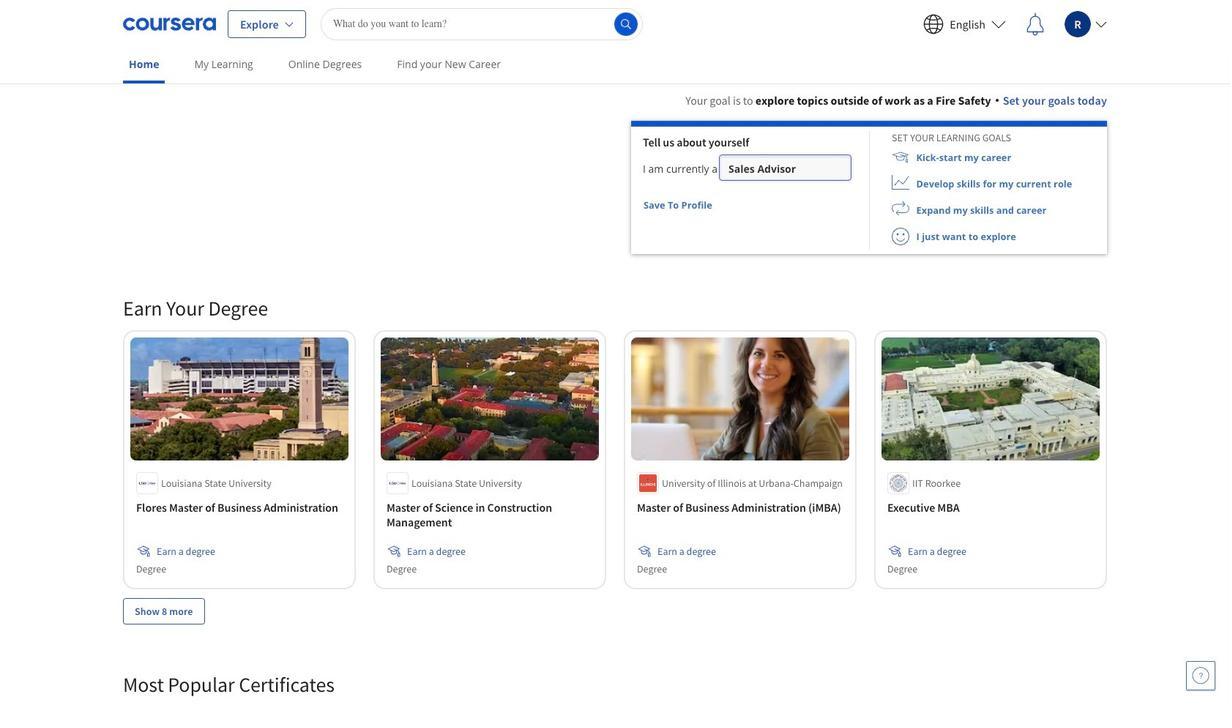 Task type: vqa. For each thing, say whether or not it's contained in the screenshot.
COURSERA image
yes



Task type: locate. For each thing, give the bounding box(es) containing it.
status
[[713, 204, 721, 208]]

None search field
[[321, 8, 643, 40]]

main content
[[0, 74, 1231, 705]]

None text field
[[729, 157, 842, 185]]

Occupation field
[[722, 157, 850, 185]]

help center image
[[1193, 667, 1210, 685]]

earn your degree collection element
[[114, 272, 1116, 648]]

What do you want to learn? text field
[[321, 8, 643, 40]]



Task type: describe. For each thing, give the bounding box(es) containing it.
coursera image
[[123, 12, 216, 36]]



